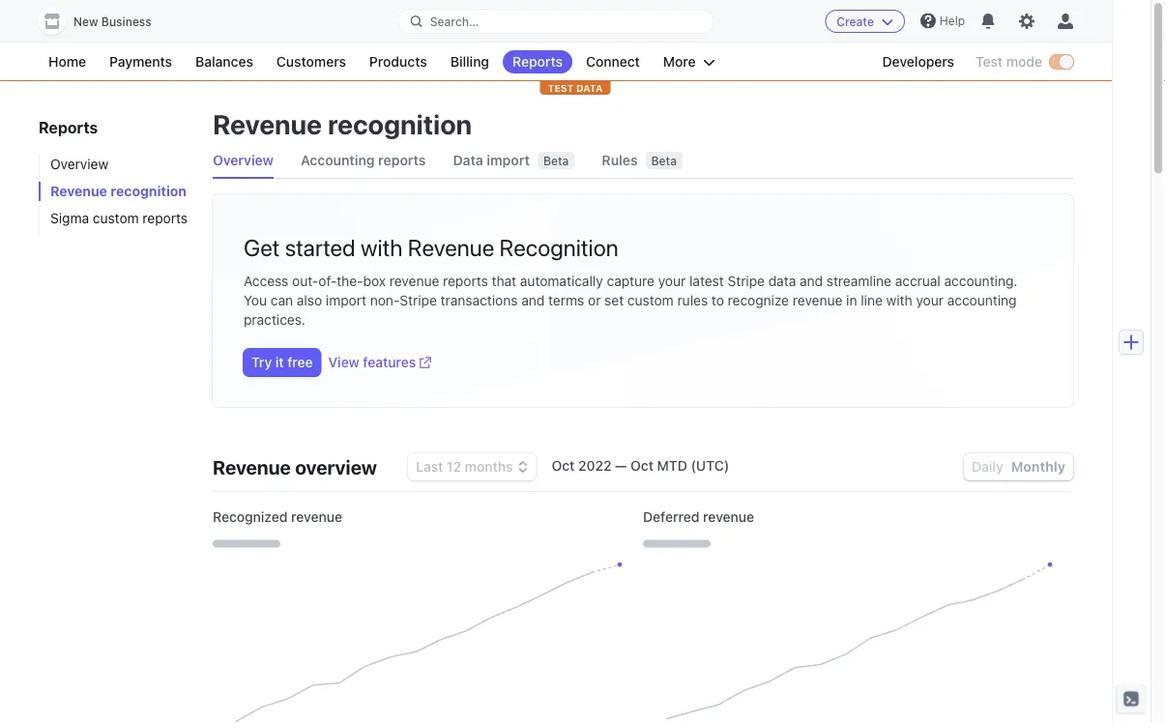 Task type: vqa. For each thing, say whether or not it's contained in the screenshot.
save and add more button
no



Task type: locate. For each thing, give the bounding box(es) containing it.
0 horizontal spatial recognition
[[111, 183, 187, 199]]

0 vertical spatial import
[[487, 152, 530, 168]]

revenue recognition
[[213, 108, 472, 140], [50, 183, 187, 199]]

revenue recognition link
[[39, 182, 193, 201]]

revenue up transactions on the top
[[408, 234, 495, 261]]

2 horizontal spatial reports
[[443, 273, 488, 289]]

1 horizontal spatial reports
[[513, 54, 563, 70]]

overview link up get
[[213, 143, 274, 178]]

0 horizontal spatial figure
[[236, 566, 620, 724]]

try it free
[[252, 355, 313, 370]]

1 horizontal spatial figure
[[666, 566, 1051, 724]]

business
[[101, 15, 152, 29]]

beta
[[544, 154, 569, 167], [652, 154, 677, 167]]

accrual
[[895, 273, 941, 289]]

overview up get
[[213, 152, 274, 168]]

0 vertical spatial and
[[800, 273, 823, 289]]

custom
[[93, 210, 139, 226], [628, 293, 674, 309]]

revenue down overview
[[291, 509, 342, 525]]

1 horizontal spatial custom
[[628, 293, 674, 309]]

overview up revenue recognition link
[[50, 156, 109, 172]]

1 horizontal spatial overview link
[[213, 143, 274, 178]]

0 horizontal spatial and
[[522, 293, 545, 309]]

stripe down get started with revenue recognition
[[400, 293, 437, 309]]

beta for data import
[[544, 154, 569, 167]]

1 vertical spatial your
[[917, 293, 944, 309]]

test
[[548, 82, 574, 93]]

revenue
[[390, 273, 440, 289], [793, 293, 843, 309], [291, 509, 342, 525], [703, 509, 755, 525]]

oct right the —
[[631, 458, 654, 474]]

overview
[[295, 456, 377, 478]]

1 figure from the left
[[236, 566, 620, 724]]

data import
[[453, 152, 530, 168]]

revenue overview
[[213, 456, 377, 478]]

revenue recognition up sigma custom reports
[[50, 183, 187, 199]]

1 horizontal spatial import
[[487, 152, 530, 168]]

1 horizontal spatial beta
[[652, 154, 677, 167]]

0 vertical spatial reports
[[513, 54, 563, 70]]

test data
[[548, 82, 603, 93]]

revenue
[[213, 108, 322, 140], [50, 183, 107, 199], [408, 234, 495, 261], [213, 456, 291, 478]]

revenue left in
[[793, 293, 843, 309]]

recognized
[[213, 509, 288, 525]]

recognition up accounting reports
[[328, 108, 472, 140]]

import right data at the left
[[487, 152, 530, 168]]

recognition inside revenue recognition link
[[111, 183, 187, 199]]

reports inside access out-of-the-box revenue reports that automatically capture your latest stripe data and streamline accrual accounting. you can also import non-stripe transactions and terms or set custom rules to recognize revenue in line with your accounting practices.
[[443, 273, 488, 289]]

tab list
[[213, 143, 1074, 179]]

reports down home link
[[39, 118, 98, 137]]

0 horizontal spatial reports
[[143, 210, 188, 226]]

view features
[[329, 355, 416, 370]]

help
[[940, 14, 965, 28]]

0 vertical spatial reports
[[378, 152, 426, 168]]

with down accrual
[[887, 293, 913, 309]]

home
[[48, 54, 86, 70]]

revenue down balances link
[[213, 108, 322, 140]]

0 vertical spatial stripe
[[728, 273, 765, 289]]

and left terms at top
[[522, 293, 545, 309]]

help button
[[913, 5, 973, 36]]

1 vertical spatial recognition
[[111, 183, 187, 199]]

your down accrual
[[917, 293, 944, 309]]

0 vertical spatial your
[[659, 273, 686, 289]]

overview
[[213, 152, 274, 168], [50, 156, 109, 172]]

features
[[363, 355, 416, 370]]

beta for rules
[[652, 154, 677, 167]]

0 horizontal spatial custom
[[93, 210, 139, 226]]

set
[[605, 293, 624, 309]]

import
[[487, 152, 530, 168], [326, 293, 367, 309]]

1 horizontal spatial stripe
[[728, 273, 765, 289]]

out-
[[292, 273, 319, 289]]

more
[[663, 54, 696, 70]]

capture
[[607, 273, 655, 289]]

recognized revenue
[[213, 509, 342, 525]]

accounting
[[301, 152, 375, 168]]

custom down revenue recognition link
[[93, 210, 139, 226]]

stripe up 'recognize'
[[728, 273, 765, 289]]

2 oct from the left
[[631, 458, 654, 474]]

your up rules
[[659, 273, 686, 289]]

1 vertical spatial reports
[[143, 210, 188, 226]]

1 vertical spatial stripe
[[400, 293, 437, 309]]

1 horizontal spatial oct
[[631, 458, 654, 474]]

0 horizontal spatial overview link
[[39, 155, 193, 174]]

reports right accounting
[[378, 152, 426, 168]]

line
[[861, 293, 883, 309]]

0 vertical spatial with
[[361, 234, 403, 261]]

0 horizontal spatial with
[[361, 234, 403, 261]]

1 horizontal spatial your
[[917, 293, 944, 309]]

rules
[[678, 293, 708, 309]]

1 horizontal spatial and
[[800, 273, 823, 289]]

overview inside tab list
[[213, 152, 274, 168]]

revenue recognition up accounting
[[213, 108, 472, 140]]

0 vertical spatial custom
[[93, 210, 139, 226]]

reports down revenue recognition link
[[143, 210, 188, 226]]

0 vertical spatial recognition
[[328, 108, 472, 140]]

0 horizontal spatial import
[[326, 293, 367, 309]]

1 vertical spatial reports
[[39, 118, 98, 137]]

beta left rules
[[544, 154, 569, 167]]

1 horizontal spatial recognition
[[328, 108, 472, 140]]

oct left 2022
[[552, 458, 575, 474]]

create button
[[825, 10, 905, 33]]

recognition up sigma custom reports
[[111, 183, 187, 199]]

recognize
[[728, 293, 789, 309]]

1 horizontal spatial with
[[887, 293, 913, 309]]

get started with revenue recognition
[[244, 234, 619, 261]]

1 vertical spatial custom
[[628, 293, 674, 309]]

beta right rules
[[652, 154, 677, 167]]

0 horizontal spatial revenue recognition
[[50, 183, 187, 199]]

1 horizontal spatial overview
[[213, 152, 274, 168]]

overview link up revenue recognition link
[[39, 155, 193, 174]]

import inside access out-of-the-box revenue reports that automatically capture your latest stripe data and streamline accrual accounting. you can also import non-stripe transactions and terms or set custom rules to recognize revenue in line with your accounting practices.
[[326, 293, 367, 309]]

new business
[[74, 15, 152, 29]]

1 beta from the left
[[544, 154, 569, 167]]

and
[[800, 273, 823, 289], [522, 293, 545, 309]]

0 horizontal spatial beta
[[544, 154, 569, 167]]

0 horizontal spatial reports
[[39, 118, 98, 137]]

2 figure from the left
[[666, 566, 1051, 724]]

box
[[363, 273, 386, 289]]

figure for recognized revenue
[[236, 566, 620, 724]]

accounting.
[[945, 273, 1018, 289]]

and right data
[[800, 273, 823, 289]]

or
[[588, 293, 601, 309]]

with inside access out-of-the-box revenue reports that automatically capture your latest stripe data and streamline accrual accounting. you can also import non-stripe transactions and terms or set custom rules to recognize revenue in line with your accounting practices.
[[887, 293, 913, 309]]

2 vertical spatial reports
[[443, 273, 488, 289]]

developers link
[[873, 50, 964, 74]]

non-
[[370, 293, 400, 309]]

custom down capture
[[628, 293, 674, 309]]

overview link for reports
[[39, 155, 193, 174]]

1 horizontal spatial reports
[[378, 152, 426, 168]]

1 vertical spatial and
[[522, 293, 545, 309]]

import down the-
[[326, 293, 367, 309]]

1 vertical spatial with
[[887, 293, 913, 309]]

view features link
[[329, 353, 432, 372]]

reports up test
[[513, 54, 563, 70]]

1 horizontal spatial revenue recognition
[[213, 108, 472, 140]]

0 horizontal spatial overview
[[50, 156, 109, 172]]

figure
[[236, 566, 620, 724], [666, 566, 1051, 724]]

transactions
[[441, 293, 518, 309]]

2 beta from the left
[[652, 154, 677, 167]]

connect
[[586, 54, 640, 70]]

reports
[[513, 54, 563, 70], [39, 118, 98, 137]]

reports up transactions on the top
[[443, 273, 488, 289]]

with up box at top left
[[361, 234, 403, 261]]

reports
[[378, 152, 426, 168], [143, 210, 188, 226], [443, 273, 488, 289]]

your
[[659, 273, 686, 289], [917, 293, 944, 309]]

billing link
[[441, 50, 499, 74]]

1 vertical spatial import
[[326, 293, 367, 309]]

accounting reports link
[[301, 143, 426, 178]]

stripe
[[728, 273, 765, 289], [400, 293, 437, 309]]

1 vertical spatial revenue recognition
[[50, 183, 187, 199]]

0 horizontal spatial oct
[[552, 458, 575, 474]]



Task type: describe. For each thing, give the bounding box(es) containing it.
in
[[847, 293, 858, 309]]

billing
[[451, 54, 489, 70]]

also
[[297, 293, 322, 309]]

products link
[[360, 50, 437, 74]]

figure for deferred revenue
[[666, 566, 1051, 724]]

access out-of-the-box revenue reports that automatically capture your latest stripe data and streamline accrual accounting. you can also import non-stripe transactions and terms or set custom rules to recognize revenue in line with your accounting practices.
[[244, 273, 1018, 328]]

deferred revenue
[[643, 509, 755, 525]]

latest
[[690, 273, 724, 289]]

of-
[[319, 273, 337, 289]]

0 vertical spatial revenue recognition
[[213, 108, 472, 140]]

revenue up recognized
[[213, 456, 291, 478]]

get
[[244, 234, 280, 261]]

sigma
[[50, 210, 89, 226]]

it
[[276, 355, 284, 370]]

search…
[[430, 15, 479, 28]]

accounting
[[948, 293, 1017, 309]]

streamline
[[827, 273, 892, 289]]

data
[[577, 82, 603, 93]]

practices.
[[244, 312, 306, 328]]

2022
[[579, 458, 612, 474]]

tab list containing overview
[[213, 143, 1074, 179]]

—
[[615, 458, 627, 474]]

data
[[453, 152, 484, 168]]

can
[[271, 293, 293, 309]]

0 horizontal spatial stripe
[[400, 293, 437, 309]]

more button
[[654, 50, 725, 74]]

terms
[[549, 293, 585, 309]]

reports inside reports link
[[513, 54, 563, 70]]

mtd
[[657, 458, 688, 474]]

revenue up non-
[[390, 273, 440, 289]]

access
[[244, 273, 289, 289]]

balances link
[[186, 50, 263, 74]]

overview for reports
[[50, 156, 109, 172]]

free
[[288, 355, 313, 370]]

try it free button
[[244, 349, 321, 376]]

custom inside access out-of-the-box revenue reports that automatically capture your latest stripe data and streamline accrual accounting. you can also import non-stripe transactions and terms or set custom rules to recognize revenue in line with your accounting practices.
[[628, 293, 674, 309]]

0 horizontal spatial your
[[659, 273, 686, 289]]

home link
[[39, 50, 96, 74]]

sigma custom reports link
[[39, 209, 193, 228]]

mode
[[1007, 54, 1043, 70]]

data
[[769, 273, 796, 289]]

balances
[[195, 54, 253, 70]]

create
[[837, 15, 874, 28]]

automatically
[[520, 273, 603, 289]]

to
[[712, 293, 724, 309]]

reports link
[[503, 50, 573, 74]]

developers
[[883, 54, 955, 70]]

new
[[74, 15, 98, 29]]

new business button
[[39, 8, 171, 35]]

deferred
[[643, 509, 700, 525]]

daily button
[[972, 459, 1004, 475]]

test
[[976, 54, 1003, 70]]

monthly
[[1012, 459, 1066, 475]]

payments
[[109, 54, 172, 70]]

the-
[[337, 273, 363, 289]]

you
[[244, 293, 267, 309]]

(utc)
[[691, 458, 730, 474]]

payments link
[[100, 50, 182, 74]]

test mode
[[976, 54, 1043, 70]]

overview link for revenue recognition
[[213, 143, 274, 178]]

Search… text field
[[399, 9, 713, 33]]

reports inside tab list
[[378, 152, 426, 168]]

1 oct from the left
[[552, 458, 575, 474]]

daily monthly
[[972, 459, 1066, 475]]

connect link
[[576, 50, 650, 74]]

try
[[252, 355, 272, 370]]

overview for revenue recognition
[[213, 152, 274, 168]]

products
[[369, 54, 427, 70]]

rules
[[602, 152, 638, 168]]

oct 2022 — oct mtd (utc)
[[552, 458, 730, 474]]

started
[[285, 234, 356, 261]]

daily
[[972, 459, 1004, 475]]

customers link
[[267, 50, 356, 74]]

sigma custom reports
[[50, 210, 188, 226]]

that
[[492, 273, 517, 289]]

revenue down (utc)
[[703, 509, 755, 525]]

recognition
[[500, 234, 619, 261]]

accounting reports
[[301, 152, 426, 168]]

view
[[329, 355, 360, 370]]

Search… search field
[[399, 9, 713, 33]]

revenue up sigma
[[50, 183, 107, 199]]

monthly button
[[1012, 459, 1066, 475]]

customers
[[277, 54, 346, 70]]



